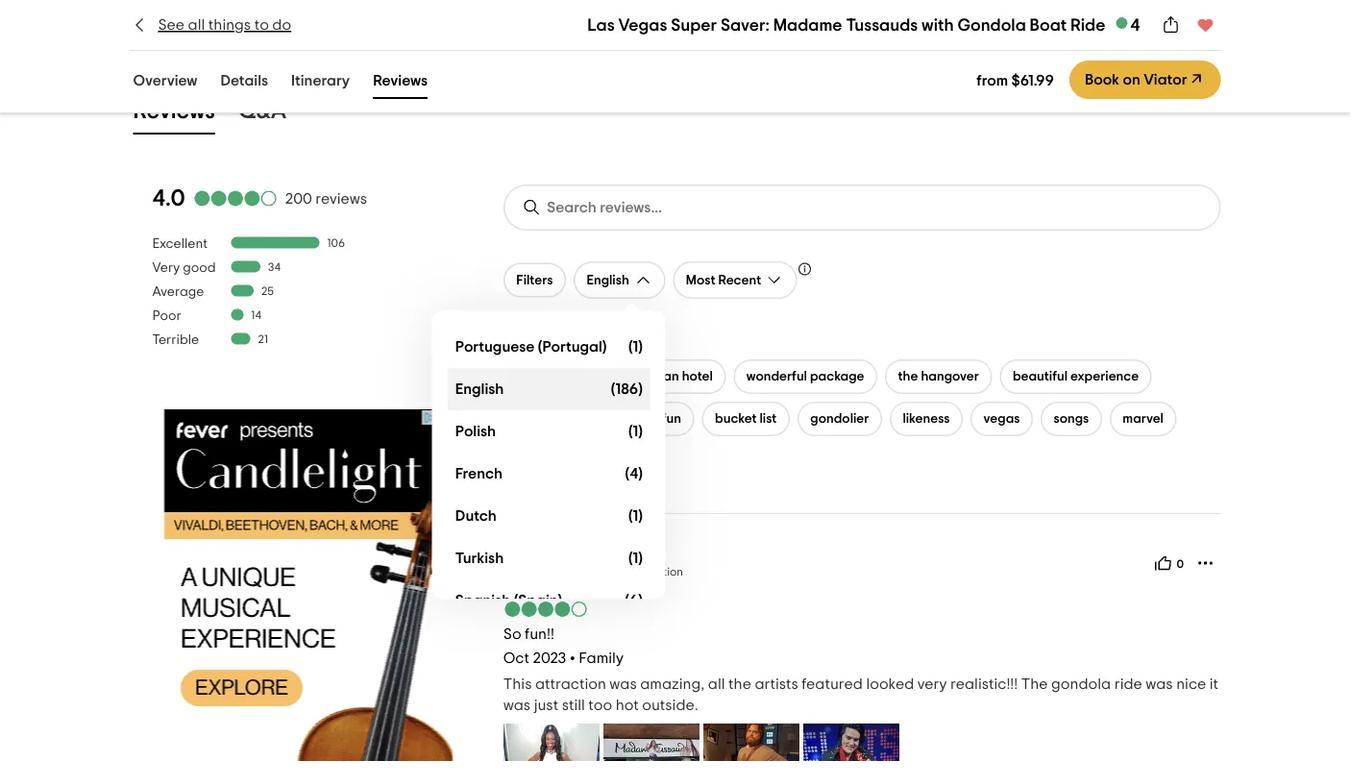 Task type: describe. For each thing, give the bounding box(es) containing it.
option containing dutch
[[447, 495, 650, 537]]

2 horizontal spatial was
[[1146, 676, 1173, 692]]

200 reviews
[[285, 191, 367, 206]]

option containing polish
[[447, 410, 650, 452]]

4.0
[[152, 187, 185, 210]]

beautiful experience button
[[1000, 359, 1152, 394]]

bucket list button
[[702, 401, 790, 436]]

•
[[570, 650, 575, 666]]

tab list containing reviews
[[106, 89, 1244, 138]]

book on viator link
[[1069, 61, 1221, 99]]

contribution
[[618, 566, 683, 577]]

details button
[[217, 67, 272, 99]]

outside.
[[642, 697, 698, 713]]

34
[[268, 262, 280, 273]]

reviews
[[316, 191, 367, 206]]

most recent
[[686, 273, 761, 287]]

1 vertical spatial 4.0 of 5 bubbles image
[[503, 601, 588, 617]]

overview button
[[129, 67, 201, 99]]

poor
[[152, 309, 181, 322]]

book
[[1085, 72, 1120, 87]]

this
[[503, 676, 532, 692]]

looked
[[866, 676, 914, 692]]

3 see full review image image from the left
[[703, 723, 799, 761]]

$61.99
[[1011, 73, 1054, 88]]

the hangover
[[898, 370, 979, 383]]

(1) for polish
[[628, 424, 642, 439]]

Search search field
[[547, 198, 708, 217]]

from $61.99
[[977, 73, 1054, 88]]

nice
[[1176, 676, 1206, 692]]

things
[[208, 17, 251, 33]]

gondolier button
[[797, 401, 882, 436]]

good
[[183, 261, 216, 274]]

filters
[[516, 273, 553, 287]]

0 horizontal spatial reviews button
[[129, 93, 219, 134]]

the inside button
[[898, 370, 918, 383]]

details
[[221, 73, 268, 88]]

featured
[[802, 676, 863, 692]]

(portugal)
[[538, 339, 606, 354]]

package
[[810, 370, 864, 383]]

(1) for turkish
[[628, 550, 642, 566]]

super
[[671, 16, 717, 34]]

advertisement region
[[164, 409, 453, 761]]

portuguese
[[455, 339, 534, 354]]

0
[[1177, 559, 1184, 570]]

likeness button
[[890, 401, 963, 436]]

wonderful package button
[[734, 359, 877, 394]]

so fun!! link
[[503, 626, 554, 641]]

too
[[588, 697, 612, 713]]

very
[[152, 261, 180, 274]]

fun!!
[[525, 626, 554, 641]]

so fun!! oct 2023 • family
[[503, 626, 624, 666]]

2023
[[533, 650, 566, 666]]

from
[[977, 73, 1008, 88]]

see all things to do
[[158, 17, 291, 33]]

open options menu image
[[1196, 553, 1215, 573]]

vegas
[[618, 16, 667, 34]]

lots
[[622, 412, 644, 426]]

all inside this attraction was amazing, all the artists featured looked very realistic!!! the gondola ride was nice it was just still too hot outside.
[[708, 676, 725, 692]]

most recent button
[[673, 261, 797, 299]]

tab list containing overview
[[106, 63, 455, 103]]

option containing turkish
[[447, 537, 650, 579]]

of
[[647, 412, 659, 426]]

just
[[534, 697, 558, 713]]

gondolier
[[810, 412, 869, 426]]

0 vertical spatial all
[[188, 17, 205, 33]]

21
[[258, 334, 268, 345]]

option containing french
[[447, 452, 650, 495]]

dutch
[[455, 508, 496, 524]]

oct
[[503, 650, 529, 666]]

filter reviews element
[[152, 235, 465, 355]]

(4)
[[625, 466, 642, 481]]

with
[[922, 16, 954, 34]]

see
[[158, 17, 185, 33]]

200
[[285, 191, 312, 206]]

filters button
[[503, 263, 566, 297]]

recent
[[718, 273, 761, 287]]

hotel
[[682, 370, 713, 383]]

venetian
[[626, 370, 679, 383]]

remove from trip image
[[1196, 15, 1215, 35]]

share image
[[1161, 15, 1181, 35]]

spanish (spain)
[[455, 593, 562, 608]]

ride
[[1071, 16, 1105, 34]]

0 horizontal spatial was
[[503, 697, 531, 713]]

popular
[[503, 331, 558, 346]]

the hangover button
[[885, 359, 992, 394]]

25
[[261, 286, 274, 297]]

2 see full review image image from the left
[[603, 723, 699, 761]]

4
[[1130, 16, 1140, 34]]

most
[[686, 273, 715, 287]]

(1) for dutch
[[628, 508, 642, 524]]

book on viator
[[1085, 72, 1187, 87]]

on
[[1123, 72, 1140, 87]]



Task type: vqa. For each thing, say whether or not it's contained in the screenshot.


Task type: locate. For each thing, give the bounding box(es) containing it.
(1)
[[628, 339, 642, 354], [628, 424, 642, 439], [628, 508, 642, 524], [628, 550, 642, 566]]

lots of fun button
[[609, 401, 694, 436]]

all right amazing, on the bottom of page
[[708, 676, 725, 692]]

french
[[455, 466, 502, 481]]

(1) right 1
[[628, 550, 642, 566]]

reviews right itinerary
[[373, 73, 428, 88]]

see full review image image down just
[[503, 723, 599, 761]]

gondola
[[1051, 676, 1111, 692]]

(6)
[[624, 593, 642, 608]]

vegas button
[[971, 401, 1033, 436]]

7 option from the top
[[447, 579, 650, 622]]

reviews down the overview button
[[133, 99, 215, 122]]

1 vertical spatial reviews
[[133, 99, 215, 122]]

english up the 'polish'
[[455, 381, 503, 397]]

was
[[610, 676, 637, 692], [1146, 676, 1173, 692], [503, 697, 531, 713]]

venetian hotel button
[[613, 359, 726, 394]]

ride
[[1114, 676, 1142, 692]]

las
[[587, 16, 615, 34]]

average
[[152, 285, 204, 298]]

realistic!!!
[[950, 676, 1018, 692]]

polish
[[455, 424, 496, 439]]

reviews
[[373, 73, 428, 88], [133, 99, 215, 122]]

0 button
[[1148, 548, 1190, 578]]

fun
[[662, 412, 681, 426]]

the
[[1021, 676, 1048, 692]]

1 horizontal spatial reviews
[[373, 73, 428, 88]]

1 vertical spatial the
[[728, 676, 751, 692]]

4.0 of 5 bubbles image up the "fun!!"
[[503, 601, 588, 617]]

3 option from the top
[[447, 410, 650, 452]]

list box containing portuguese (portugal)
[[432, 310, 665, 622]]

very
[[918, 676, 947, 692]]

0 horizontal spatial reviews
[[133, 99, 215, 122]]

artists
[[755, 676, 798, 692]]

mentions
[[561, 331, 624, 346]]

see full review image image down this attraction was amazing, all the artists featured looked very realistic!!! the gondola ride was nice it was just still too hot outside.
[[803, 723, 899, 761]]

option containing english
[[447, 368, 650, 410]]

turkish
[[455, 550, 503, 566]]

3 (1) from the top
[[628, 508, 642, 524]]

1 horizontal spatial the
[[898, 370, 918, 383]]

portuguese (portugal)
[[455, 339, 606, 354]]

vegas
[[984, 412, 1020, 426]]

1 vertical spatial english
[[455, 381, 503, 397]]

0 vertical spatial reviews
[[373, 73, 428, 88]]

saver:
[[721, 16, 770, 34]]

list box
[[432, 310, 665, 622]]

q&a
[[238, 99, 286, 122]]

marvel button
[[1110, 401, 1177, 436]]

terrible
[[152, 333, 199, 346]]

reviews for the left reviews button
[[133, 99, 215, 122]]

the left hangover
[[898, 370, 918, 383]]

0 horizontal spatial all
[[188, 17, 205, 33]]

see all things to do link
[[129, 14, 291, 36]]

(1) for portuguese (portugal)
[[628, 339, 642, 354]]

beautiful
[[1013, 370, 1068, 383]]

1 horizontal spatial reviews button
[[369, 67, 432, 99]]

to
[[254, 17, 269, 33]]

reviews button right itinerary button
[[369, 67, 432, 99]]

0 vertical spatial 4.0 of 5 bubbles image
[[193, 191, 277, 206]]

it
[[1210, 676, 1219, 692]]

gondola
[[958, 16, 1026, 34]]

bucket list
[[715, 412, 777, 426]]

all
[[188, 17, 205, 33], [708, 676, 725, 692]]

5 option from the top
[[447, 495, 650, 537]]

4 option from the top
[[447, 452, 650, 495]]

1 vertical spatial all
[[708, 676, 725, 692]]

all right see
[[188, 17, 205, 33]]

see full review image image down outside.
[[603, 723, 699, 761]]

option containing spanish (spain)
[[447, 579, 650, 622]]

q&a button
[[234, 93, 290, 134]]

lots of fun
[[622, 412, 681, 426]]

songs button
[[1041, 401, 1102, 436]]

marvel
[[1123, 412, 1164, 426]]

the
[[898, 370, 918, 383], [728, 676, 751, 692]]

(1) up venetian
[[628, 339, 642, 354]]

reviews for the right reviews button
[[373, 73, 428, 88]]

hot
[[616, 697, 639, 713]]

amazing,
[[640, 676, 705, 692]]

the left the artists
[[728, 676, 751, 692]]

reviews button
[[369, 67, 432, 99], [129, 93, 219, 134]]

english up 'mentions' on the top left of the page
[[587, 273, 629, 287]]

madame
[[773, 16, 842, 34]]

tab list
[[106, 63, 455, 103], [106, 89, 1244, 138]]

bucket
[[715, 412, 757, 426]]

1 horizontal spatial was
[[610, 676, 637, 692]]

2 option from the top
[[447, 368, 650, 410]]

(1) left 'of'
[[628, 424, 642, 439]]

4 see full review image image from the left
[[803, 723, 899, 761]]

songs
[[1054, 412, 1089, 426]]

was right ride
[[1146, 676, 1173, 692]]

popular mentions
[[503, 331, 624, 346]]

see full review image image
[[503, 723, 599, 761], [603, 723, 699, 761], [703, 723, 799, 761], [803, 723, 899, 761]]

1 horizontal spatial all
[[708, 676, 725, 692]]

2 (1) from the top
[[628, 424, 642, 439]]

spanish
[[455, 593, 510, 608]]

list
[[760, 412, 777, 426]]

0 vertical spatial english
[[587, 273, 629, 287]]

likeness
[[903, 412, 950, 426]]

4.0 of 5 bubbles image left 200
[[193, 191, 277, 206]]

106
[[327, 238, 345, 249]]

2 tab list from the top
[[106, 89, 1244, 138]]

0 horizontal spatial english
[[455, 381, 503, 397]]

option containing portuguese (portugal)
[[447, 326, 650, 368]]

4 (1) from the top
[[628, 550, 642, 566]]

was up hot
[[610, 676, 637, 692]]

english inside popup button
[[587, 273, 629, 287]]

wonderful package
[[747, 370, 864, 383]]

(1) down (4) on the bottom left
[[628, 508, 642, 524]]

see full review image image down the artists
[[703, 723, 799, 761]]

was down this
[[503, 697, 531, 713]]

search image
[[522, 198, 541, 217]]

0 vertical spatial the
[[898, 370, 918, 383]]

still
[[562, 697, 585, 713]]

1 contribution
[[612, 566, 683, 577]]

option
[[447, 326, 650, 368], [447, 368, 650, 410], [447, 410, 650, 452], [447, 452, 650, 495], [447, 495, 650, 537], [447, 537, 650, 579], [447, 579, 650, 622]]

beautiful experience
[[1013, 370, 1139, 383]]

itinerary
[[291, 73, 350, 88]]

1
[[612, 566, 616, 577]]

the inside this attraction was amazing, all the artists featured looked very realistic!!! the gondola ride was nice it was just still too hot outside.
[[728, 676, 751, 692]]

(spain)
[[513, 593, 562, 608]]

1 option from the top
[[447, 326, 650, 368]]

so
[[503, 626, 521, 641]]

1 horizontal spatial 4.0 of 5 bubbles image
[[503, 601, 588, 617]]

1 (1) from the top
[[628, 339, 642, 354]]

1 tab list from the top
[[106, 63, 455, 103]]

excellent
[[152, 237, 208, 250]]

itinerary button
[[287, 67, 354, 99]]

english
[[587, 273, 629, 287], [455, 381, 503, 397]]

0 horizontal spatial 4.0 of 5 bubbles image
[[193, 191, 277, 206]]

1 horizontal spatial english
[[587, 273, 629, 287]]

reviews button down "overview"
[[129, 93, 219, 134]]

4.0 of 5 bubbles image
[[193, 191, 277, 206], [503, 601, 588, 617]]

wonderful
[[747, 370, 807, 383]]

1 see full review image image from the left
[[503, 723, 599, 761]]

6 option from the top
[[447, 537, 650, 579]]

0 horizontal spatial the
[[728, 676, 751, 692]]

do
[[272, 17, 291, 33]]

hangover
[[921, 370, 979, 383]]

venetian hotel
[[626, 370, 713, 383]]



